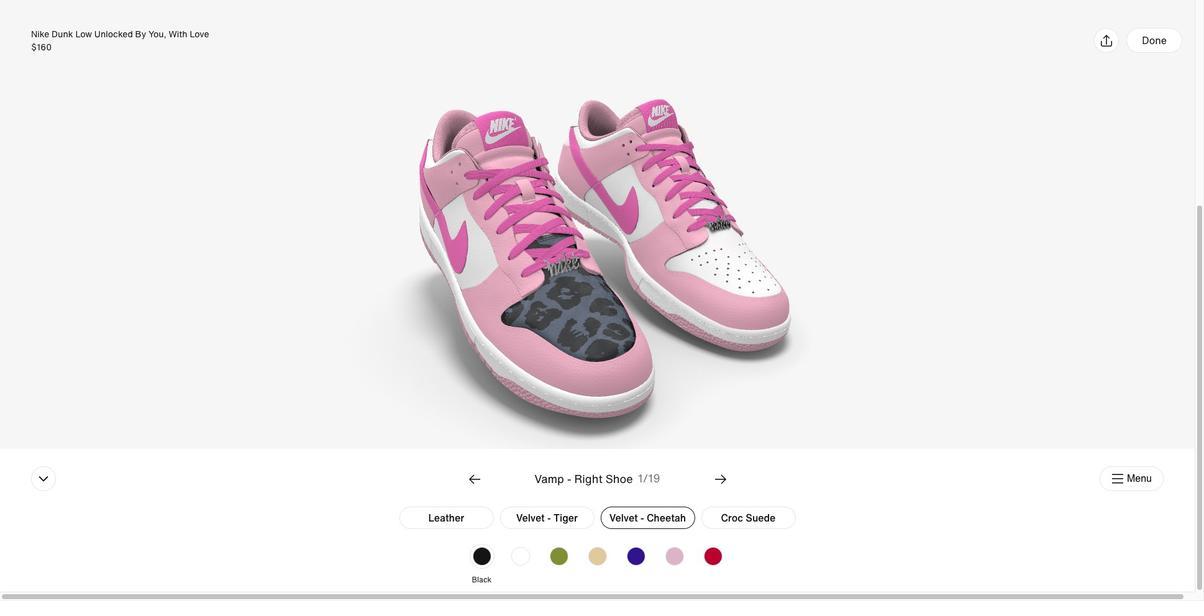 Task type: describe. For each thing, give the bounding box(es) containing it.
suede
[[746, 511, 776, 526]]

/
[[643, 471, 648, 487]]

love
[[190, 27, 209, 40]]

menu button
[[1100, 467, 1164, 492]]

- for cheetah
[[641, 511, 644, 526]]

croc suede button
[[701, 507, 796, 529]]

with
[[169, 27, 187, 40]]

dunk
[[52, 27, 73, 40]]

croc suede
[[721, 511, 776, 526]]

you,
[[149, 27, 166, 40]]

19
[[648, 471, 660, 487]]

close customization tray image
[[36, 472, 51, 487]]

tiger
[[554, 511, 578, 526]]

leather
[[429, 511, 464, 526]]

velvet - cheetah button
[[601, 507, 695, 529]]

by
[[135, 27, 146, 40]]

share custom design image
[[1100, 33, 1114, 48]]

velvet for velvet - tiger
[[516, 511, 545, 526]]

cheetah
[[647, 511, 686, 526]]

1
[[638, 471, 643, 487]]

nike
[[31, 27, 49, 40]]

nike dunk low unlocked by you, with love $160
[[31, 27, 209, 53]]

- for right
[[567, 471, 571, 487]]

menu
[[1127, 474, 1152, 484]]

vamp - right shoe 1 / 19
[[535, 471, 660, 487]]

velvet - cheetah
[[609, 511, 686, 526]]

vamp
[[535, 471, 564, 487]]

croc
[[721, 511, 743, 526]]



Task type: locate. For each thing, give the bounding box(es) containing it.
velvet
[[516, 511, 545, 526], [609, 511, 638, 526]]

2 horizontal spatial -
[[641, 511, 644, 526]]

1 velvet from the left
[[516, 511, 545, 526]]

- left cheetah
[[641, 511, 644, 526]]

black
[[472, 575, 492, 585]]

1 horizontal spatial velvet
[[609, 511, 638, 526]]

velvet - tiger button
[[500, 507, 594, 529]]

velvet for velvet - cheetah
[[609, 511, 638, 526]]

-
[[567, 471, 571, 487], [547, 511, 551, 526], [641, 511, 644, 526]]

shoe
[[606, 471, 633, 487]]

velvet left tiger
[[516, 511, 545, 526]]

velvet - tiger
[[516, 511, 578, 526]]

unlocked
[[94, 27, 133, 40]]

0 horizontal spatial -
[[547, 511, 551, 526]]

velvet down "shoe"
[[609, 511, 638, 526]]

- inside vamp - right shoe 1 / 19
[[567, 471, 571, 487]]

done button
[[1127, 28, 1183, 53]]

low
[[75, 27, 92, 40]]

- left right at bottom
[[567, 471, 571, 487]]

2 velvet from the left
[[609, 511, 638, 526]]

- for tiger
[[547, 511, 551, 526]]

right
[[574, 471, 603, 487]]

1 horizontal spatial -
[[567, 471, 571, 487]]

leather button
[[399, 507, 494, 529]]

- left tiger
[[547, 511, 551, 526]]

$160
[[31, 40, 52, 53]]

done
[[1142, 33, 1167, 48]]

0 horizontal spatial velvet
[[516, 511, 545, 526]]



Task type: vqa. For each thing, say whether or not it's contained in the screenshot.
Nike Air Max 95 Essential Men's Shoes IMAGE
no



